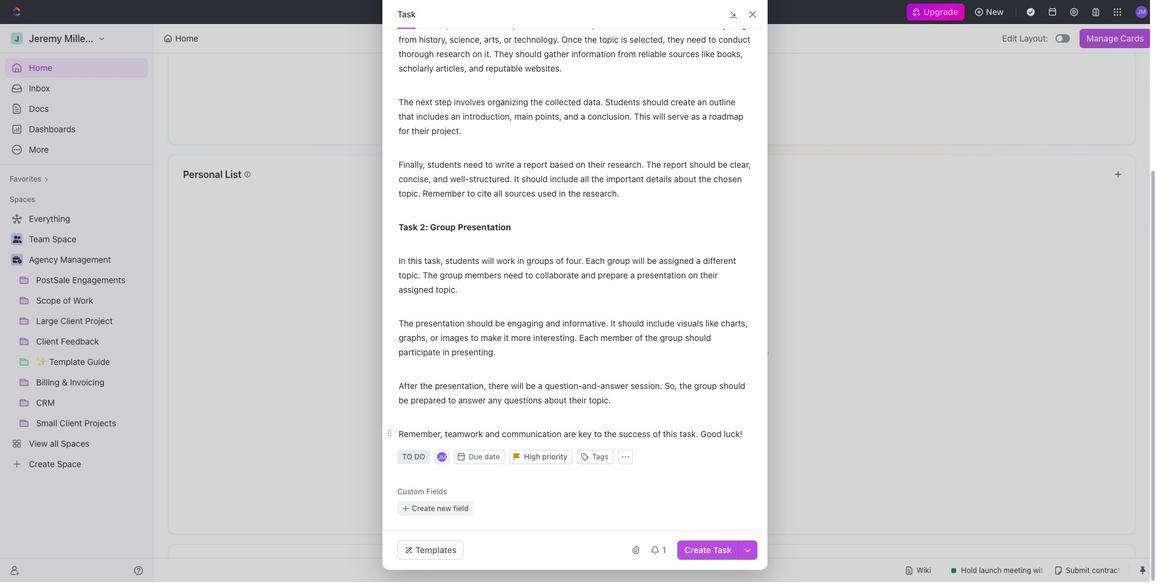 Task type: vqa. For each thing, say whether or not it's contained in the screenshot.
the "user group" 'image'
no



Task type: locate. For each thing, give the bounding box(es) containing it.
task, up history,
[[430, 20, 449, 30]]

by
[[614, 358, 622, 367]]

of inside for this task, students are required to choose a topic of their interest. it could be anything from history, science, arts, or technology. once the topic is selected, they need to conduct thorough research on it. they should gather information from reliable sources like books, scholarly articles, and reputable websites.
[[606, 20, 614, 30]]

for inside the next step involves organizing the collected data. students should create an outline that includes an introduction, main points, and a conclusion. this will serve as a roadmap for their project.
[[399, 126, 409, 136]]

create for create new field
[[412, 505, 435, 514]]

include down 'based'
[[550, 174, 578, 184]]

the up graphs,
[[399, 319, 414, 329]]

topic. inside after the presentation, there will be a question-and-answer session. so, the group should be prepared to answer any questions about their topic.
[[589, 396, 611, 406]]

dialog
[[382, 0, 768, 571]]

1 vertical spatial presentation
[[416, 319, 465, 329]]

students for are
[[451, 20, 485, 30]]

this inside in this task, students will work in groups of four. each group will be assigned a different topic. the group members need to collaborate and prepare a presentation on their assigned topic.
[[408, 256, 422, 266]]

task.
[[680, 429, 698, 440]]

presentation
[[637, 270, 686, 281], [416, 319, 465, 329]]

presentation inside in this task, students will work in groups of four. each group will be assigned a different topic. the group members need to collaborate and prepare a presentation on their assigned topic.
[[637, 270, 686, 281]]

and inside the next step involves organizing the collected data. students should create an outline that includes an introduction, main points, and a conclusion. this will serve as a roadmap for their project.
[[564, 111, 579, 122]]

in right 'work'
[[518, 256, 524, 266]]

in inside in this task, students will work in groups of four. each group will be assigned a different topic. the group members need to collaborate and prepare a presentation on their assigned topic.
[[518, 256, 524, 266]]

2 horizontal spatial it
[[670, 20, 675, 30]]

research.
[[608, 160, 644, 170], [583, 189, 619, 199]]

0 vertical spatial each
[[586, 256, 605, 266]]

1 vertical spatial task,
[[424, 256, 443, 266]]

an up as
[[698, 97, 707, 107]]

report left 'based'
[[524, 160, 548, 170]]

on left it.
[[472, 49, 482, 59]]

of up collaborate
[[556, 256, 564, 266]]

0 vertical spatial assigned
[[659, 256, 694, 266]]

an
[[698, 97, 707, 107], [451, 111, 460, 122]]

will inside after the presentation, there will be a question-and-answer session. so, the group should be prepared to answer any questions about their topic.
[[511, 381, 524, 391]]

participate
[[399, 348, 440, 358]]

the up the points,
[[531, 97, 543, 107]]

inbox link
[[5, 79, 148, 98]]

presentation up images
[[416, 319, 465, 329]]

task, right in
[[424, 256, 443, 266]]

presentation
[[458, 222, 511, 232]]

personal inside "personal list is a home for your tasks. tasks created here are private by default."
[[535, 349, 565, 358]]

to up the structured.
[[485, 160, 493, 170]]

dialog containing task
[[382, 0, 768, 571]]

on inside in this task, students will work in groups of four. each group will be assigned a different topic. the group members need to collaborate and prepare a presentation on their assigned topic.
[[688, 270, 698, 281]]

task, for the
[[424, 256, 443, 266]]

it down write at the top left of the page
[[514, 174, 520, 184]]

students up well-
[[427, 160, 461, 170]]

is inside "personal list is a home for your tasks. tasks created here are private by default."
[[581, 349, 586, 358]]

conclusion.
[[588, 111, 632, 122]]

the inside for this task, students are required to choose a topic of their interest. it could be anything from history, science, arts, or technology. once the topic is selected, they need to conduct thorough research on it. they should gather information from reliable sources like books, scholarly articles, and reputable websites.
[[585, 34, 597, 45]]

0 horizontal spatial for
[[399, 126, 409, 136]]

presentation right prepare
[[637, 270, 686, 281]]

or inside for this task, students are required to choose a topic of their interest. it could be anything from history, science, arts, or technology. once the topic is selected, they need to conduct thorough research on it. they should gather information from reliable sources like books, scholarly articles, and reputable websites.
[[504, 34, 512, 45]]

like
[[702, 49, 715, 59], [706, 319, 719, 329]]

1 button
[[646, 541, 673, 561]]

create for create a task
[[633, 380, 656, 389]]

1 vertical spatial an
[[451, 111, 460, 122]]

0 horizontal spatial need
[[464, 160, 483, 170]]

create for create task
[[685, 546, 711, 556]]

task left 2:
[[399, 222, 418, 232]]

management
[[60, 255, 111, 265]]

the inside the presentation should be engaging and informative. it should include visuals like charts, graphs, or images to make it more interesting. each member of the group should participate in presenting.
[[645, 333, 658, 343]]

1 vertical spatial or
[[430, 333, 438, 343]]

0 vertical spatial task
[[397, 9, 416, 19]]

1 vertical spatial home
[[29, 63, 52, 73]]

topic. down and-
[[589, 396, 611, 406]]

students inside finally, students need to write a report based on their research. the report should be clear, concise, and well-structured. it should include all the important details about the chosen topic. remember to cite all sources used in the research.
[[427, 160, 461, 170]]

and inside in this task, students will work in groups of four. each group will be assigned a different topic. the group members need to collaborate and prepare a presentation on their assigned topic.
[[581, 270, 596, 281]]

their right 'based'
[[588, 160, 606, 170]]

task for task 2: group presentation
[[399, 222, 418, 232]]

edit layout:
[[1003, 33, 1048, 43]]

tags
[[592, 453, 609, 462]]

and inside the presentation should be engaging and informative. it should include visuals like charts, graphs, or images to make it more interesting. each member of the group should participate in presenting.
[[546, 319, 560, 329]]

new
[[986, 7, 1004, 17]]

of up information
[[606, 20, 614, 30]]

0 vertical spatial from
[[399, 34, 417, 45]]

project.
[[432, 126, 461, 136]]

this right in
[[408, 256, 422, 266]]

0 horizontal spatial an
[[451, 111, 460, 122]]

1 vertical spatial create
[[412, 505, 435, 514]]

an up project.
[[451, 111, 460, 122]]

1 horizontal spatial report
[[664, 160, 687, 170]]

articles,
[[436, 63, 467, 73]]

2 horizontal spatial need
[[687, 34, 706, 45]]

1 vertical spatial topic
[[599, 34, 619, 45]]

to left do
[[402, 453, 412, 462]]

0 horizontal spatial it
[[514, 174, 520, 184]]

2 horizontal spatial are
[[733, 349, 743, 358]]

it inside finally, students need to write a report based on their research. the report should be clear, concise, and well-structured. it should include all the important details about the chosen topic. remember to cite all sources used in the research.
[[514, 174, 520, 184]]

are inside for this task, students are required to choose a topic of their interest. it could be anything from history, science, arts, or technology. once the topic is selected, they need to conduct thorough research on it. they should gather information from reliable sources like books, scholarly articles, and reputable websites.
[[487, 20, 500, 30]]

should down here
[[719, 381, 746, 391]]

high priority button
[[510, 450, 573, 465]]

0 horizontal spatial in
[[443, 348, 449, 358]]

high
[[524, 453, 540, 462]]

2 vertical spatial create
[[685, 546, 711, 556]]

0 horizontal spatial assigned
[[399, 285, 434, 295]]

group inside after the presentation, there will be a question-and-answer session. so, the group should be prepared to answer any questions about their topic.
[[694, 381, 717, 391]]

for up by at the right of page
[[615, 349, 625, 358]]

it up member at the right of the page
[[611, 319, 616, 329]]

create
[[671, 97, 695, 107]]

0 vertical spatial all
[[581, 174, 589, 184]]

be inside in this task, students will work in groups of four. each group will be assigned a different topic. the group members need to collaborate and prepare a presentation on their assigned topic.
[[647, 256, 657, 266]]

it
[[504, 333, 509, 343]]

personal for personal list is a home for your tasks. tasks created here are private by default.
[[535, 349, 565, 358]]

the up information
[[585, 34, 597, 45]]

0 horizontal spatial about
[[545, 396, 567, 406]]

students up members
[[445, 256, 479, 266]]

is inside for this task, students are required to choose a topic of their interest. it could be anything from history, science, arts, or technology. once the topic is selected, they need to conduct thorough research on it. they should gather information from reliable sources like books, scholarly articles, and reputable websites.
[[621, 34, 627, 45]]

0 vertical spatial in
[[559, 189, 566, 199]]

0 vertical spatial presentation
[[637, 270, 686, 281]]

1 vertical spatial it
[[514, 174, 520, 184]]

create right 1
[[685, 546, 711, 556]]

the left 'chosen' at the top of page
[[699, 174, 711, 184]]

in right used
[[559, 189, 566, 199]]

1 vertical spatial include
[[646, 319, 675, 329]]

and inside finally, students need to write a report based on their research. the report should be clear, concise, and well-structured. it should include all the important details about the chosen topic. remember to cite all sources used in the research.
[[433, 174, 448, 184]]

students inside in this task, students will work in groups of four. each group will be assigned a different topic. the group members need to collaborate and prepare a presentation on their assigned topic.
[[445, 256, 479, 266]]

to left cite
[[467, 189, 475, 199]]

group left members
[[440, 270, 463, 281]]

the
[[399, 97, 414, 107], [646, 160, 661, 170], [423, 270, 438, 281], [399, 319, 414, 329]]

1 horizontal spatial for
[[615, 349, 625, 358]]

group down created
[[694, 381, 717, 391]]

thorough
[[399, 49, 434, 59]]

task, inside in this task, students will work in groups of four. each group will be assigned a different topic. the group members need to collaborate and prepare a presentation on their assigned topic.
[[424, 256, 443, 266]]

to up the presenting.
[[471, 333, 479, 343]]

and up remember
[[433, 174, 448, 184]]

are left the key
[[564, 429, 576, 440]]

1 vertical spatial task
[[399, 222, 418, 232]]

0 vertical spatial about
[[674, 174, 697, 184]]

2 vertical spatial it
[[611, 319, 616, 329]]

to do button
[[397, 450, 430, 465]]

1 vertical spatial from
[[618, 49, 636, 59]]

their down includes
[[412, 126, 429, 136]]

0 vertical spatial need
[[687, 34, 706, 45]]

is left selected,
[[621, 34, 627, 45]]

to inside in this task, students will work in groups of four. each group will be assigned a different topic. the group members need to collaborate and prepare a presentation on their assigned topic.
[[525, 270, 533, 281]]

information
[[572, 49, 616, 59]]

need up well-
[[464, 160, 483, 170]]

0 vertical spatial on
[[472, 49, 482, 59]]

0 vertical spatial students
[[451, 20, 485, 30]]

and up interesting.
[[546, 319, 560, 329]]

a right as
[[702, 111, 707, 122]]

1 horizontal spatial need
[[504, 270, 523, 281]]

a right write at the top left of the page
[[517, 160, 521, 170]]

sources left used
[[505, 189, 536, 199]]

1 horizontal spatial all
[[581, 174, 589, 184]]

0 horizontal spatial are
[[487, 20, 500, 30]]

or left images
[[430, 333, 438, 343]]

include left visuals
[[646, 319, 675, 329]]

need inside in this task, students will work in groups of four. each group will be assigned a different topic. the group members need to collaborate and prepare a presentation on their assigned topic.
[[504, 270, 523, 281]]

1 vertical spatial assigned
[[399, 285, 434, 295]]

home
[[175, 33, 198, 43], [29, 63, 52, 73]]

finally,
[[399, 160, 425, 170]]

1 horizontal spatial assigned
[[659, 256, 694, 266]]

details
[[646, 174, 672, 184]]

1 vertical spatial for
[[615, 349, 625, 358]]

0 vertical spatial for
[[399, 126, 409, 136]]

it up they
[[670, 20, 675, 30]]

here
[[715, 349, 731, 358]]

1 report from the left
[[524, 160, 548, 170]]

2 vertical spatial on
[[688, 270, 698, 281]]

a inside button
[[658, 380, 662, 389]]

this left 'task.'
[[663, 429, 677, 440]]

2 vertical spatial are
[[564, 429, 576, 440]]

all left important
[[581, 174, 589, 184]]

list inside "personal list is a home for your tasks. tasks created here are private by default."
[[567, 349, 579, 358]]

communication
[[502, 429, 562, 440]]

in down images
[[443, 348, 449, 358]]

0 horizontal spatial sources
[[505, 189, 536, 199]]

0 horizontal spatial or
[[430, 333, 438, 343]]

1 vertical spatial are
[[733, 349, 743, 358]]

need inside for this task, students are required to choose a topic of their interest. it could be anything from history, science, arts, or technology. once the topic is selected, they need to conduct thorough research on it. they should gather information from reliable sources like books, scholarly articles, and reputable websites.
[[687, 34, 706, 45]]

1 horizontal spatial in
[[518, 256, 524, 266]]

on inside for this task, students are required to choose a topic of their interest. it could be anything from history, science, arts, or technology. once the topic is selected, they need to conduct thorough research on it. they should gather information from reliable sources like books, scholarly articles, and reputable websites.
[[472, 49, 482, 59]]

after the presentation, there will be a question-and-answer session. so, the group should be prepared to answer any questions about their topic.
[[399, 381, 748, 406]]

0 vertical spatial sources
[[669, 49, 700, 59]]

about right "details"
[[674, 174, 697, 184]]

list
[[225, 169, 242, 180], [567, 349, 579, 358]]

topic. up images
[[436, 285, 458, 295]]

create inside dropdown button
[[412, 505, 435, 514]]

this
[[414, 20, 428, 30], [408, 256, 422, 266], [663, 429, 677, 440]]

0 vertical spatial or
[[504, 34, 512, 45]]

on inside finally, students need to write a report based on their research. the report should be clear, concise, and well-structured. it should include all the important details about the chosen topic. remember to cite all sources used in the research.
[[576, 160, 586, 170]]

need down the could
[[687, 34, 706, 45]]

0 horizontal spatial answer
[[458, 396, 486, 406]]

2 vertical spatial need
[[504, 270, 523, 281]]

sources down they
[[669, 49, 700, 59]]

favorites
[[10, 175, 41, 184]]

0 vertical spatial is
[[621, 34, 627, 45]]

are for for this task, students are required to choose a topic of their interest. it could be anything from history, science, arts, or technology. once the topic is selected, they need to conduct thorough research on it. they should gather information from reliable sources like books, scholarly articles, and reputable websites.
[[487, 20, 500, 30]]

report up "details"
[[664, 160, 687, 170]]

it
[[670, 20, 675, 30], [514, 174, 520, 184], [611, 319, 616, 329]]

2 vertical spatial students
[[445, 256, 479, 266]]

default.
[[624, 358, 650, 367]]

the up tasks.
[[645, 333, 658, 343]]

collaborate
[[536, 270, 579, 281]]

sources
[[669, 49, 700, 59], [505, 189, 536, 199]]

task up "for"
[[397, 9, 416, 19]]

are inside "personal list is a home for your tasks. tasks created here are private by default."
[[733, 349, 743, 358]]

could
[[678, 20, 699, 30]]

the inside finally, students need to write a report based on their research. the report should be clear, concise, and well-structured. it should include all the important details about the chosen topic. remember to cite all sources used in the research.
[[646, 160, 661, 170]]

the right used
[[568, 189, 581, 199]]

1 horizontal spatial sources
[[669, 49, 700, 59]]

from down "for"
[[399, 34, 417, 45]]

of inside the presentation should be engaging and informative. it should include visuals like charts, graphs, or images to make it more interesting. each member of the group should participate in presenting.
[[635, 333, 643, 343]]

and down collected
[[564, 111, 579, 122]]

a
[[577, 20, 582, 30], [581, 111, 585, 122], [702, 111, 707, 122], [517, 160, 521, 170], [696, 256, 701, 266], [630, 270, 635, 281], [588, 349, 592, 358], [658, 380, 662, 389], [538, 381, 543, 391]]

0 horizontal spatial personal
[[183, 169, 223, 180]]

1 horizontal spatial include
[[646, 319, 675, 329]]

answer down by at the right of page
[[601, 381, 628, 391]]

need inside finally, students need to write a report based on their research. the report should be clear, concise, and well-structured. it should include all the important details about the chosen topic. remember to cite all sources used in the research.
[[464, 160, 483, 170]]

create
[[633, 380, 656, 389], [412, 505, 435, 514], [685, 546, 711, 556]]

0 horizontal spatial home
[[29, 63, 52, 73]]

work
[[496, 256, 515, 266]]

research. down important
[[583, 189, 619, 199]]

1 vertical spatial in
[[518, 256, 524, 266]]

science,
[[450, 34, 482, 45]]

task, inside for this task, students are required to choose a topic of their interest. it could be anything from history, science, arts, or technology. once the topic is selected, they need to conduct thorough research on it. they should gather information from reliable sources like books, scholarly articles, and reputable websites.
[[430, 20, 449, 30]]

0 horizontal spatial list
[[225, 169, 242, 180]]

0 horizontal spatial presentation
[[416, 319, 465, 329]]

a up "questions"
[[538, 381, 543, 391]]

interesting.
[[533, 333, 577, 343]]

should up used
[[522, 174, 548, 184]]

this inside for this task, students are required to choose a topic of their interest. it could be anything from history, science, arts, or technology. once the topic is selected, they need to conduct thorough research on it. they should gather information from reliable sources like books, scholarly articles, and reputable websites.
[[414, 20, 428, 30]]

of right success
[[653, 429, 661, 440]]

each inside the presentation should be engaging and informative. it should include visuals like charts, graphs, or images to make it more interesting. each member of the group should participate in presenting.
[[579, 333, 598, 343]]

manage
[[1087, 33, 1119, 43]]

answer down 'presentation,'
[[458, 396, 486, 406]]

the right 'task'
[[680, 381, 692, 391]]

a inside after the presentation, there will be a question-and-answer session. so, the group should be prepared to answer any questions about their topic.
[[538, 381, 543, 391]]

about inside after the presentation, there will be a question-and-answer session. so, the group should be prepared to answer any questions about their topic.
[[545, 396, 567, 406]]

well-
[[450, 174, 469, 184]]

be
[[701, 20, 711, 30], [718, 160, 728, 170], [647, 256, 657, 266], [495, 319, 505, 329], [526, 381, 536, 391], [399, 396, 409, 406]]

from down selected,
[[618, 49, 636, 59]]

0 vertical spatial like
[[702, 49, 715, 59]]

edit
[[1003, 33, 1018, 43]]

or inside the presentation should be engaging and informative. it should include visuals like charts, graphs, or images to make it more interesting. each member of the group should participate in presenting.
[[430, 333, 438, 343]]

create a task button
[[620, 378, 683, 392]]

groups
[[527, 256, 554, 266]]

0 horizontal spatial include
[[550, 174, 578, 184]]

a up once
[[577, 20, 582, 30]]

1 horizontal spatial about
[[674, 174, 697, 184]]

1 vertical spatial personal
[[535, 349, 565, 358]]

task right 1
[[713, 546, 732, 556]]

good
[[701, 429, 722, 440]]

assigned left different
[[659, 256, 694, 266]]

a left home
[[588, 349, 592, 358]]

students up science,
[[451, 20, 485, 30]]

or right arts,
[[504, 34, 512, 45]]

their down and-
[[569, 396, 587, 406]]

0 vertical spatial create
[[633, 380, 656, 389]]

personal for personal list
[[183, 169, 223, 180]]

should up this
[[643, 97, 669, 107]]

0 vertical spatial answer
[[601, 381, 628, 391]]

2 horizontal spatial on
[[688, 270, 698, 281]]

0 horizontal spatial is
[[581, 349, 586, 358]]

1 horizontal spatial it
[[611, 319, 616, 329]]

students
[[605, 97, 640, 107]]

create down "custom fields" on the bottom left of the page
[[412, 505, 435, 514]]

templates button
[[397, 541, 464, 561]]

1 vertical spatial about
[[545, 396, 567, 406]]

students inside for this task, students are required to choose a topic of their interest. it could be anything from history, science, arts, or technology. once the topic is selected, they need to conduct thorough research on it. they should gather information from reliable sources like books, scholarly articles, and reputable websites.
[[451, 20, 485, 30]]

or
[[504, 34, 512, 45], [430, 333, 438, 343]]

create down default.
[[633, 380, 656, 389]]

0 vertical spatial list
[[225, 169, 242, 180]]

like inside the presentation should be engaging and informative. it should include visuals like charts, graphs, or images to make it more interesting. each member of the group should participate in presenting.
[[706, 319, 719, 329]]

1 vertical spatial research.
[[583, 189, 619, 199]]

this right "for"
[[414, 20, 428, 30]]

cite
[[477, 189, 492, 199]]

should down the technology.
[[516, 49, 542, 59]]

0 vertical spatial an
[[698, 97, 707, 107]]

all right cite
[[494, 189, 503, 199]]

1 horizontal spatial answer
[[601, 381, 628, 391]]

presentation,
[[435, 381, 486, 391]]

engaging
[[507, 319, 543, 329]]

should up 'chosen' at the top of page
[[690, 160, 716, 170]]

their inside the next step involves organizing the collected data. students should create an outline that includes an introduction, main points, and a conclusion. this will serve as a roadmap for their project.
[[412, 126, 429, 136]]

it inside the presentation should be engaging and informative. it should include visuals like charts, graphs, or images to make it more interesting. each member of the group should participate in presenting.
[[611, 319, 616, 329]]

scholarly
[[399, 63, 434, 73]]

assigned to me
[[183, 560, 253, 570]]

1 vertical spatial need
[[464, 160, 483, 170]]

their up selected,
[[616, 20, 634, 30]]

organizing
[[488, 97, 528, 107]]

and-
[[582, 381, 601, 391]]

the inside the presentation should be engaging and informative. it should include visuals like charts, graphs, or images to make it more interesting. each member of the group should participate in presenting.
[[399, 319, 414, 329]]

dashboards link
[[5, 120, 148, 139]]

to down 'presentation,'
[[448, 396, 456, 406]]

0 horizontal spatial report
[[524, 160, 548, 170]]

1 vertical spatial list
[[567, 349, 579, 358]]

to
[[537, 20, 544, 30], [709, 34, 716, 45], [485, 160, 493, 170], [467, 189, 475, 199], [525, 270, 533, 281], [471, 333, 479, 343], [448, 396, 456, 406], [594, 429, 602, 440], [402, 453, 412, 462], [228, 560, 237, 570]]

0 vertical spatial it
[[670, 20, 675, 30]]

each right "four."
[[586, 256, 605, 266]]

will inside the next step involves organizing the collected data. students should create an outline that includes an introduction, main points, and a conclusion. this will serve as a roadmap for their project.
[[653, 111, 665, 122]]

1 vertical spatial all
[[494, 189, 503, 199]]

topic. down concise,
[[399, 189, 421, 199]]

1 horizontal spatial are
[[564, 429, 576, 440]]

and
[[469, 63, 484, 73], [564, 111, 579, 122], [433, 174, 448, 184], [581, 270, 596, 281], [546, 319, 560, 329], [485, 429, 500, 440]]

important
[[606, 174, 644, 184]]

2 vertical spatial this
[[663, 429, 677, 440]]

home link
[[5, 58, 148, 78]]

field
[[453, 505, 469, 514]]

the down 2:
[[423, 270, 438, 281]]

1 horizontal spatial is
[[621, 34, 627, 45]]

after
[[399, 381, 418, 391]]

in inside finally, students need to write a report based on their research. the report should be clear, concise, and well-structured. it should include all the important details about the chosen topic. remember to cite all sources used in the research.
[[559, 189, 566, 199]]

2 horizontal spatial in
[[559, 189, 566, 199]]

1 horizontal spatial personal
[[535, 349, 565, 358]]

in inside the presentation should be engaging and informative. it should include visuals like charts, graphs, or images to make it more interesting. each member of the group should participate in presenting.
[[443, 348, 449, 358]]

and right articles,
[[469, 63, 484, 73]]

to up the technology.
[[537, 20, 544, 30]]

1 vertical spatial this
[[408, 256, 422, 266]]

1 horizontal spatial list
[[567, 349, 579, 358]]

a left so,
[[658, 380, 662, 389]]

0 vertical spatial personal
[[183, 169, 223, 180]]

1 vertical spatial students
[[427, 160, 461, 170]]

0 vertical spatial task,
[[430, 20, 449, 30]]

in this task, students will work in groups of four. each group will be assigned a different topic. the group members need to collaborate and prepare a presentation on their assigned topic.
[[399, 256, 739, 295]]

like left books,
[[702, 49, 715, 59]]

1 horizontal spatial or
[[504, 34, 512, 45]]

0 vertical spatial include
[[550, 174, 578, 184]]

should inside after the presentation, there will be a question-and-answer session. so, the group should be prepared to answer any questions about their topic.
[[719, 381, 746, 391]]

1 horizontal spatial home
[[175, 33, 198, 43]]

main
[[514, 111, 533, 122]]

to left conduct
[[709, 34, 716, 45]]



Task type: describe. For each thing, give the bounding box(es) containing it.
1 horizontal spatial from
[[618, 49, 636, 59]]

remember
[[423, 189, 465, 199]]

member
[[601, 333, 633, 343]]

0 horizontal spatial from
[[399, 34, 417, 45]]

prepared
[[411, 396, 446, 406]]

the inside in this task, students will work in groups of four. each group will be assigned a different topic. the group members need to collaborate and prepare a presentation on their assigned topic.
[[423, 270, 438, 281]]

the left important
[[591, 174, 604, 184]]

topic. inside finally, students need to write a report based on their research. the report should be clear, concise, and well-structured. it should include all the important details about the chosen topic. remember to cite all sources used in the research.
[[399, 189, 421, 199]]

technology.
[[514, 34, 559, 45]]

remember, teamwork and communication are key to the success of this task. good luck!
[[399, 429, 743, 440]]

priority
[[542, 453, 568, 462]]

0 vertical spatial topic
[[584, 20, 604, 30]]

due
[[469, 453, 482, 462]]

success
[[619, 429, 651, 440]]

docs link
[[5, 99, 148, 119]]

interest.
[[636, 20, 668, 30]]

list for personal list
[[225, 169, 242, 180]]

private
[[745, 349, 769, 358]]

your
[[627, 349, 642, 358]]

different
[[703, 256, 736, 266]]

the inside the next step involves organizing the collected data. students should create an outline that includes an introduction, main points, and a conclusion. this will serve as a roadmap for their project.
[[399, 97, 414, 107]]

data.
[[583, 97, 603, 107]]

they
[[494, 49, 513, 59]]

chosen
[[714, 174, 742, 184]]

a left different
[[696, 256, 701, 266]]

0 vertical spatial research.
[[608, 160, 644, 170]]

a inside "personal list is a home for your tasks. tasks created here are private by default."
[[588, 349, 592, 358]]

task inside button
[[713, 546, 732, 556]]

a inside for this task, students are required to choose a topic of their interest. it could be anything from history, science, arts, or technology. once the topic is selected, they need to conduct thorough research on it. they should gather information from reliable sources like books, scholarly articles, and reputable websites.
[[577, 20, 582, 30]]

layout:
[[1020, 33, 1048, 43]]

to inside dropdown button
[[402, 453, 412, 462]]

the left success
[[604, 429, 617, 440]]

to left me
[[228, 560, 237, 570]]

and up 'date'
[[485, 429, 500, 440]]

be inside for this task, students are required to choose a topic of their interest. it could be anything from history, science, arts, or technology. once the topic is selected, they need to conduct thorough research on it. they should gather information from reliable sources like books, scholarly articles, and reputable websites.
[[701, 20, 711, 30]]

inbox
[[29, 83, 50, 93]]

new button
[[969, 2, 1011, 22]]

prepare
[[598, 270, 628, 281]]

due date
[[469, 453, 500, 462]]

so,
[[665, 381, 677, 391]]

a right prepare
[[630, 270, 635, 281]]

list for personal list is a home for your tasks. tasks created here are private by default.
[[567, 349, 579, 358]]

group
[[430, 222, 456, 232]]

that
[[399, 111, 414, 122]]

to inside the presentation should be engaging and informative. it should include visuals like charts, graphs, or images to make it more interesting. each member of the group should participate in presenting.
[[471, 333, 479, 343]]

their inside in this task, students will work in groups of four. each group will be assigned a different topic. the group members need to collaborate and prepare a presentation on their assigned topic.
[[700, 270, 718, 281]]

include inside the presentation should be engaging and informative. it should include visuals like charts, graphs, or images to make it more interesting. each member of the group should participate in presenting.
[[646, 319, 675, 329]]

any
[[488, 396, 502, 406]]

visuals
[[677, 319, 703, 329]]

a inside finally, students need to write a report based on their research. the report should be clear, concise, and well-structured. it should include all the important details about the chosen topic. remember to cite all sources used in the research.
[[517, 160, 521, 170]]

jm button
[[436, 452, 448, 464]]

their inside after the presentation, there will be a question-and-answer session. so, the group should be prepared to answer any questions about their topic.
[[569, 396, 587, 406]]

each inside in this task, students will work in groups of four. each group will be assigned a different topic. the group members need to collaborate and prepare a presentation on their assigned topic.
[[586, 256, 605, 266]]

make
[[481, 333, 502, 343]]

a down data. at the right of the page
[[581, 111, 585, 122]]

write
[[495, 160, 515, 170]]

this for topic.
[[408, 256, 422, 266]]

gather
[[544, 49, 569, 59]]

it inside for this task, students are required to choose a topic of their interest. it could be anything from history, science, arts, or technology. once the topic is selected, they need to conduct thorough research on it. they should gather information from reliable sources like books, scholarly articles, and reputable websites.
[[670, 20, 675, 30]]

once
[[562, 34, 582, 45]]

2:
[[420, 222, 428, 232]]

due date button
[[454, 450, 505, 465]]

include inside finally, students need to write a report based on their research. the report should be clear, concise, and well-structured. it should include all the important details about the chosen topic. remember to cite all sources used in the research.
[[550, 174, 578, 184]]

business time image
[[12, 257, 21, 264]]

reputable
[[486, 63, 523, 73]]

used
[[538, 189, 557, 199]]

topic. down in
[[399, 270, 421, 281]]

step
[[435, 97, 452, 107]]

reliable
[[638, 49, 667, 59]]

the inside the next step involves organizing the collected data. students should create an outline that includes an introduction, main points, and a conclusion. this will serve as a roadmap for their project.
[[531, 97, 543, 107]]

agency management
[[29, 255, 111, 265]]

research
[[436, 49, 470, 59]]

1
[[662, 546, 666, 556]]

books,
[[717, 49, 743, 59]]

the up prepared
[[420, 381, 433, 391]]

of inside in this task, students will work in groups of four. each group will be assigned a different topic. the group members need to collaborate and prepare a presentation on their assigned topic.
[[556, 256, 564, 266]]

roadmap
[[709, 111, 744, 122]]

this
[[634, 111, 651, 122]]

task for task
[[397, 9, 416, 19]]

tags button
[[578, 450, 613, 465]]

home
[[594, 349, 613, 358]]

outline
[[709, 97, 736, 107]]

date
[[484, 453, 500, 462]]

for this task, students are required to choose a topic of their interest. it could be anything from history, science, arts, or technology. once the topic is selected, they need to conduct thorough research on it. they should gather information from reliable sources like books, scholarly articles, and reputable websites.
[[399, 20, 753, 73]]

do
[[414, 453, 425, 462]]

me
[[239, 560, 253, 570]]

home inside sidebar navigation
[[29, 63, 52, 73]]

websites.
[[525, 63, 562, 73]]

should up member at the right of the page
[[618, 319, 644, 329]]

0 vertical spatial home
[[175, 33, 198, 43]]

presentation inside the presentation should be engaging and informative. it should include visuals like charts, graphs, or images to make it more interesting. each member of the group should participate in presenting.
[[416, 319, 465, 329]]

they
[[668, 34, 685, 45]]

jm
[[438, 454, 446, 461]]

choose
[[547, 20, 575, 30]]

are for remember, teamwork and communication are key to the success of this task. good luck!
[[564, 429, 576, 440]]

create a task
[[633, 380, 679, 389]]

includes
[[416, 111, 449, 122]]

next
[[416, 97, 433, 107]]

sources inside finally, students need to write a report based on their research. the report should be clear, concise, and well-structured. it should include all the important details about the chosen topic. remember to cite all sources used in the research.
[[505, 189, 536, 199]]

sources inside for this task, students are required to choose a topic of their interest. it could be anything from history, science, arts, or technology. once the topic is selected, they need to conduct thorough research on it. they should gather information from reliable sources like books, scholarly articles, and reputable websites.
[[669, 49, 700, 59]]

arts,
[[484, 34, 502, 45]]

high priority
[[524, 453, 568, 462]]

task, for history,
[[430, 20, 449, 30]]

group up prepare
[[607, 256, 630, 266]]

as
[[691, 111, 700, 122]]

should inside for this task, students are required to choose a topic of their interest. it could be anything from history, science, arts, or technology. once the topic is selected, they need to conduct thorough research on it. they should gather information from reliable sources like books, scholarly articles, and reputable websites.
[[516, 49, 542, 59]]

their inside for this task, students are required to choose a topic of their interest. it could be anything from history, science, arts, or technology. once the topic is selected, they need to conduct thorough research on it. they should gather information from reliable sources like books, scholarly articles, and reputable websites.
[[616, 20, 634, 30]]

new
[[437, 505, 451, 514]]

in
[[399, 256, 406, 266]]

2 report from the left
[[664, 160, 687, 170]]

to right the key
[[594, 429, 602, 440]]

personal list
[[183, 169, 242, 180]]

and inside for this task, students are required to choose a topic of their interest. it could be anything from history, science, arts, or technology. once the topic is selected, they need to conduct thorough research on it. they should gather information from reliable sources like books, scholarly articles, and reputable websites.
[[469, 63, 484, 73]]

cards
[[1121, 33, 1144, 43]]

remember,
[[399, 429, 443, 440]]

teamwork
[[445, 429, 483, 440]]

like inside for this task, students are required to choose a topic of their interest. it could be anything from history, science, arts, or technology. once the topic is selected, they need to conduct thorough research on it. they should gather information from reliable sources like books, scholarly articles, and reputable websites.
[[702, 49, 715, 59]]

structured.
[[469, 174, 512, 184]]

high priority button
[[510, 450, 573, 465]]

create new field button
[[397, 502, 474, 517]]

dashboards
[[29, 124, 76, 134]]

informative.
[[563, 319, 608, 329]]

be inside the presentation should be engaging and informative. it should include visuals like charts, graphs, or images to make it more interesting. each member of the group should participate in presenting.
[[495, 319, 505, 329]]

this for from
[[414, 20, 428, 30]]

students for will
[[445, 256, 479, 266]]

1 vertical spatial answer
[[458, 396, 486, 406]]

manage cards
[[1087, 33, 1144, 43]]

task 2: group presentation
[[399, 222, 511, 232]]

for inside "personal list is a home for your tasks. tasks created here are private by default."
[[615, 349, 625, 358]]

should up created
[[685, 333, 711, 343]]

their inside finally, students need to write a report based on their research. the report should be clear, concise, and well-structured. it should include all the important details about the chosen topic. remember to cite all sources used in the research.
[[588, 160, 606, 170]]

1 horizontal spatial an
[[698, 97, 707, 107]]

should inside the next step involves organizing the collected data. students should create an outline that includes an introduction, main points, and a conclusion. this will serve as a roadmap for their project.
[[643, 97, 669, 107]]

sidebar navigation
[[0, 24, 154, 583]]

create task button
[[677, 541, 739, 561]]

group inside the presentation should be engaging and informative. it should include visuals like charts, graphs, or images to make it more interesting. each member of the group should participate in presenting.
[[660, 333, 683, 343]]

to inside after the presentation, there will be a question-and-answer session. so, the group should be prepared to answer any questions about their topic.
[[448, 396, 456, 406]]

about inside finally, students need to write a report based on their research. the report should be clear, concise, and well-structured. it should include all the important details about the chosen topic. remember to cite all sources used in the research.
[[674, 174, 697, 184]]

custom
[[397, 488, 424, 497]]

history,
[[419, 34, 447, 45]]

be inside finally, students need to write a report based on their research. the report should be clear, concise, and well-structured. it should include all the important details about the chosen topic. remember to cite all sources used in the research.
[[718, 160, 728, 170]]

upgrade
[[924, 7, 959, 17]]

serve
[[668, 111, 689, 122]]

should up make on the bottom left of the page
[[467, 319, 493, 329]]



